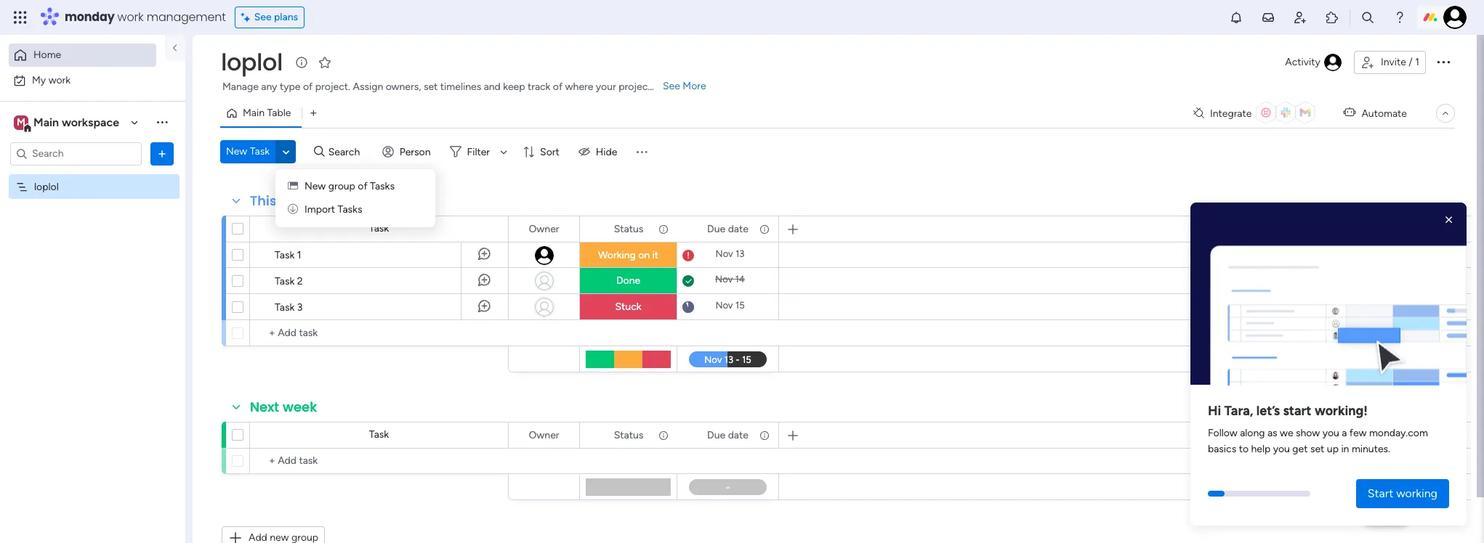 Task type: vqa. For each thing, say whether or not it's contained in the screenshot.
Apps at the bottom
no



Task type: describe. For each thing, give the bounding box(es) containing it.
search everything image
[[1361, 10, 1375, 25]]

home button
[[9, 44, 156, 67]]

1 horizontal spatial loplol
[[221, 46, 283, 78]]

15
[[735, 300, 745, 311]]

3 nov from the top
[[715, 300, 733, 311]]

due date for this week
[[707, 223, 749, 235]]

due for next week
[[707, 429, 726, 442]]

person
[[400, 146, 431, 158]]

in
[[1341, 444, 1349, 456]]

invite members image
[[1293, 10, 1308, 25]]

Next week field
[[246, 398, 321, 417]]

automate
[[1362, 107, 1407, 120]]

0 horizontal spatial tasks
[[338, 204, 362, 216]]

help
[[1373, 507, 1399, 521]]

workspace
[[62, 115, 119, 129]]

dapulse integrations image
[[1193, 108, 1204, 119]]

main table
[[243, 107, 291, 119]]

This week field
[[246, 192, 318, 211]]

0 vertical spatial options image
[[1435, 53, 1452, 70]]

Search field
[[325, 142, 368, 162]]

filter button
[[444, 140, 512, 164]]

next
[[250, 398, 279, 416]]

see more
[[663, 80, 706, 92]]

let's
[[1256, 404, 1280, 420]]

see plans
[[254, 11, 298, 23]]

table
[[267, 107, 291, 119]]

work for my
[[48, 74, 71, 86]]

my
[[32, 74, 46, 86]]

sort button
[[517, 140, 568, 164]]

1 inside button
[[1415, 56, 1419, 68]]

column information image for this week
[[658, 223, 669, 235]]

angle down image
[[283, 146, 290, 157]]

working
[[598, 249, 636, 262]]

any
[[261, 81, 277, 93]]

loplol field
[[217, 46, 286, 78]]

filter
[[467, 146, 490, 158]]

group image
[[288, 180, 298, 193]]

due date for next week
[[707, 429, 749, 442]]

more
[[683, 80, 706, 92]]

show board description image
[[293, 55, 310, 70]]

1 horizontal spatial of
[[358, 180, 367, 193]]

sort
[[540, 146, 560, 158]]

invite / 1 button
[[1354, 51, 1426, 74]]

status for next week
[[614, 429, 643, 442]]

work for monday
[[117, 9, 144, 25]]

column information image for next week
[[658, 430, 669, 442]]

working
[[1396, 487, 1438, 501]]

/
[[1409, 56, 1413, 68]]

where
[[565, 81, 593, 93]]

arrow down image
[[495, 143, 512, 161]]

new task
[[226, 145, 270, 158]]

help
[[1251, 444, 1271, 456]]

task inside "button"
[[250, 145, 270, 158]]

1 vertical spatial you
[[1273, 444, 1290, 456]]

hi tara, let's start working!
[[1208, 404, 1368, 420]]

0 vertical spatial set
[[424, 81, 438, 93]]

working on it
[[598, 249, 659, 262]]

and
[[484, 81, 501, 93]]

assign
[[353, 81, 383, 93]]

0 horizontal spatial 1
[[297, 249, 301, 262]]

new task button
[[220, 140, 275, 164]]

3
[[297, 302, 303, 314]]

start
[[1368, 487, 1393, 501]]

import
[[305, 204, 335, 216]]

hi
[[1208, 404, 1221, 420]]

owners,
[[386, 81, 421, 93]]

hide button
[[573, 140, 626, 164]]

keep
[[503, 81, 525, 93]]

follow along as we show you a few monday.com basics to help you get set up in minutes.
[[1208, 428, 1428, 456]]

+ Add task text field
[[257, 453, 501, 470]]

task 1
[[275, 249, 301, 262]]

owner for next week
[[529, 429, 559, 442]]

help button
[[1361, 502, 1411, 526]]

manage
[[222, 81, 259, 93]]

home
[[33, 49, 61, 61]]

start
[[1283, 404, 1312, 420]]

v2 overdue deadline image
[[682, 249, 694, 263]]

new for new task
[[226, 145, 247, 158]]

stands.
[[654, 81, 686, 93]]

group
[[328, 180, 355, 193]]

see plans button
[[235, 7, 305, 28]]

owner field for next week
[[525, 428, 563, 444]]

activity button
[[1279, 51, 1348, 74]]

week for next week
[[283, 398, 317, 416]]

project.
[[315, 81, 350, 93]]

inbox image
[[1261, 10, 1276, 25]]

week for this week
[[280, 192, 315, 210]]

workspace options image
[[155, 115, 169, 130]]

track
[[528, 81, 551, 93]]

nov 15
[[715, 300, 745, 311]]

autopilot image
[[1343, 103, 1356, 122]]

loplol inside list box
[[34, 181, 59, 193]]

1 horizontal spatial tasks
[[370, 180, 395, 193]]

a
[[1342, 428, 1347, 440]]

start working button
[[1356, 480, 1449, 509]]

next week
[[250, 398, 317, 416]]

0 horizontal spatial options image
[[155, 146, 169, 161]]

hide
[[596, 146, 617, 158]]

monday
[[65, 9, 115, 25]]

task left the 2
[[275, 275, 295, 288]]

as
[[1268, 428, 1277, 440]]

task 3
[[275, 302, 303, 314]]

along
[[1240, 428, 1265, 440]]

+ Add task text field
[[257, 325, 501, 342]]

done
[[616, 275, 640, 287]]

m
[[17, 116, 25, 128]]

date for next week
[[728, 429, 749, 442]]



Task type: locate. For each thing, give the bounding box(es) containing it.
you
[[1323, 428, 1339, 440], [1273, 444, 1290, 456]]

1 nov from the top
[[716, 249, 733, 259]]

2 nov from the top
[[715, 274, 733, 285]]

0 vertical spatial week
[[280, 192, 315, 210]]

integrate
[[1210, 107, 1252, 120]]

due date field for this week
[[704, 221, 752, 237]]

status for this week
[[614, 223, 643, 235]]

nov
[[716, 249, 733, 259], [715, 274, 733, 285], [715, 300, 733, 311]]

see left the plans in the top left of the page
[[254, 11, 272, 23]]

of right track
[[553, 81, 563, 93]]

0 vertical spatial new
[[226, 145, 247, 158]]

0 vertical spatial nov
[[716, 249, 733, 259]]

0 vertical spatial status
[[614, 223, 643, 235]]

2 date from the top
[[728, 429, 749, 442]]

2 owner field from the top
[[525, 428, 563, 444]]

project
[[619, 81, 652, 93]]

nov for task 1
[[716, 249, 733, 259]]

new down main table button
[[226, 145, 247, 158]]

2
[[297, 275, 303, 288]]

nov left 14 on the bottom of the page
[[715, 274, 733, 285]]

1 date from the top
[[728, 223, 749, 235]]

tasks right the group
[[370, 180, 395, 193]]

nov for task 2
[[715, 274, 733, 285]]

owner for this week
[[529, 223, 559, 235]]

v2 done deadline image
[[682, 274, 694, 288]]

help image
[[1393, 10, 1407, 25]]

0 horizontal spatial see
[[254, 11, 272, 23]]

due date field for next week
[[704, 428, 752, 444]]

Search in workspace field
[[31, 145, 121, 162]]

option
[[0, 174, 185, 177]]

1 horizontal spatial work
[[117, 9, 144, 25]]

0 vertical spatial due date
[[707, 223, 749, 235]]

nov 13
[[716, 249, 745, 259]]

0 vertical spatial 1
[[1415, 56, 1419, 68]]

1 due date from the top
[[707, 223, 749, 235]]

main for main table
[[243, 107, 265, 119]]

0 horizontal spatial new
[[226, 145, 247, 158]]

plans
[[274, 11, 298, 23]]

task
[[250, 145, 270, 158], [369, 222, 389, 235], [275, 249, 295, 262], [275, 275, 295, 288], [275, 302, 295, 314], [369, 429, 389, 441]]

see left the more
[[663, 80, 680, 92]]

1 horizontal spatial new
[[305, 180, 326, 193]]

workspace image
[[14, 114, 28, 130]]

due date
[[707, 223, 749, 235], [707, 429, 749, 442]]

my work
[[32, 74, 71, 86]]

date
[[728, 223, 749, 235], [728, 429, 749, 442]]

13
[[735, 249, 745, 259]]

select product image
[[13, 10, 28, 25]]

1 vertical spatial see
[[663, 80, 680, 92]]

due up nov 13
[[707, 223, 726, 235]]

2 vertical spatial nov
[[715, 300, 733, 311]]

work right monday
[[117, 9, 144, 25]]

options image down workspace options icon
[[155, 146, 169, 161]]

1 horizontal spatial you
[[1323, 428, 1339, 440]]

see for see more
[[663, 80, 680, 92]]

1 vertical spatial owner
[[529, 429, 559, 442]]

0 horizontal spatial set
[[424, 81, 438, 93]]

0 vertical spatial you
[[1323, 428, 1339, 440]]

0 vertical spatial work
[[117, 9, 144, 25]]

of right "type"
[[303, 81, 313, 93]]

basics
[[1208, 444, 1236, 456]]

due date left column information icon
[[707, 429, 749, 442]]

new inside "button"
[[226, 145, 247, 158]]

2 status from the top
[[614, 429, 643, 442]]

2 horizontal spatial of
[[553, 81, 563, 93]]

new group of tasks
[[305, 180, 395, 193]]

Status field
[[610, 221, 647, 237], [610, 428, 647, 444]]

you down we
[[1273, 444, 1290, 456]]

collapse board header image
[[1440, 108, 1451, 119]]

1 status from the top
[[614, 223, 643, 235]]

1 vertical spatial nov
[[715, 274, 733, 285]]

due date up nov 13
[[707, 223, 749, 235]]

2 due date from the top
[[707, 429, 749, 442]]

work right my
[[48, 74, 71, 86]]

options image
[[1435, 53, 1452, 70], [155, 146, 169, 161]]

set
[[424, 81, 438, 93], [1310, 444, 1325, 456]]

0 horizontal spatial work
[[48, 74, 71, 86]]

task up + add task text box
[[369, 429, 389, 441]]

set right owners,
[[424, 81, 438, 93]]

2 owner from the top
[[529, 429, 559, 442]]

2 status field from the top
[[610, 428, 647, 444]]

1 vertical spatial week
[[283, 398, 317, 416]]

main inside workspace selection element
[[33, 115, 59, 129]]

loplol up manage
[[221, 46, 283, 78]]

1 due from the top
[[707, 223, 726, 235]]

see more link
[[661, 79, 708, 94]]

show
[[1296, 428, 1320, 440]]

1 vertical spatial status field
[[610, 428, 647, 444]]

1 vertical spatial work
[[48, 74, 71, 86]]

task up task 2
[[275, 249, 295, 262]]

close image
[[1442, 213, 1457, 227]]

1 vertical spatial due date field
[[704, 428, 752, 444]]

see inside button
[[254, 11, 272, 23]]

person button
[[376, 140, 439, 164]]

1 horizontal spatial see
[[663, 80, 680, 92]]

start working
[[1368, 487, 1438, 501]]

1 up the 2
[[297, 249, 301, 262]]

due
[[707, 223, 726, 235], [707, 429, 726, 442]]

of
[[303, 81, 313, 93], [553, 81, 563, 93], [358, 180, 367, 193]]

1 due date field from the top
[[704, 221, 752, 237]]

1 vertical spatial due date
[[707, 429, 749, 442]]

1 vertical spatial 1
[[297, 249, 301, 262]]

owner field for this week
[[525, 221, 563, 237]]

1 vertical spatial status
[[614, 429, 643, 442]]

workspace selection element
[[14, 114, 121, 133]]

due date field up nov 13
[[704, 221, 752, 237]]

work inside "my work" 'button'
[[48, 74, 71, 86]]

0 vertical spatial see
[[254, 11, 272, 23]]

0 vertical spatial loplol
[[221, 46, 283, 78]]

up
[[1327, 444, 1339, 456]]

task 2
[[275, 275, 303, 288]]

1
[[1415, 56, 1419, 68], [297, 249, 301, 262]]

set left up
[[1310, 444, 1325, 456]]

0 vertical spatial due
[[707, 223, 726, 235]]

task down the new group of tasks
[[369, 222, 389, 235]]

due for this week
[[707, 223, 726, 235]]

1 owner from the top
[[529, 223, 559, 235]]

progress bar
[[1208, 491, 1225, 497]]

to
[[1239, 444, 1249, 456]]

status
[[614, 223, 643, 235], [614, 429, 643, 442]]

this week
[[250, 192, 315, 210]]

due left column information icon
[[707, 429, 726, 442]]

1 vertical spatial owner field
[[525, 428, 563, 444]]

options image right /
[[1435, 53, 1452, 70]]

monday work management
[[65, 9, 226, 25]]

task left 3 on the bottom
[[275, 302, 295, 314]]

0 vertical spatial tasks
[[370, 180, 395, 193]]

1 horizontal spatial main
[[243, 107, 265, 119]]

v2 search image
[[314, 144, 325, 160]]

tara,
[[1224, 404, 1253, 420]]

nov left 15
[[715, 300, 733, 311]]

this
[[250, 192, 277, 210]]

column information image
[[658, 223, 669, 235], [759, 223, 770, 235], [658, 430, 669, 442]]

date for this week
[[728, 223, 749, 235]]

monday.com
[[1369, 428, 1428, 440]]

working!
[[1315, 404, 1368, 420]]

0 vertical spatial owner field
[[525, 221, 563, 237]]

it
[[652, 249, 659, 262]]

my work button
[[9, 69, 156, 92]]

week
[[280, 192, 315, 210], [283, 398, 317, 416]]

new
[[226, 145, 247, 158], [305, 180, 326, 193]]

0 horizontal spatial main
[[33, 115, 59, 129]]

new for new group of tasks
[[305, 180, 326, 193]]

main right workspace icon
[[33, 115, 59, 129]]

1 vertical spatial tasks
[[338, 204, 362, 216]]

0 vertical spatial owner
[[529, 223, 559, 235]]

task left the angle down icon
[[250, 145, 270, 158]]

loplol down search in workspace field
[[34, 181, 59, 193]]

1 horizontal spatial 1
[[1415, 56, 1419, 68]]

notifications image
[[1229, 10, 1244, 25]]

invite
[[1381, 56, 1406, 68]]

0 vertical spatial date
[[728, 223, 749, 235]]

few
[[1350, 428, 1367, 440]]

lottie animation element
[[1191, 203, 1467, 391]]

0 vertical spatial status field
[[610, 221, 647, 237]]

status field for this week
[[610, 221, 647, 237]]

tasks down the new group of tasks
[[338, 204, 362, 216]]

we
[[1280, 428, 1293, 440]]

lottie animation image
[[1191, 209, 1467, 391]]

work
[[117, 9, 144, 25], [48, 74, 71, 86]]

invite / 1
[[1381, 56, 1419, 68]]

main inside button
[[243, 107, 265, 119]]

tasks
[[370, 180, 395, 193], [338, 204, 362, 216]]

add view image
[[311, 108, 317, 119]]

date left column information icon
[[728, 429, 749, 442]]

you left a at the right of page
[[1323, 428, 1339, 440]]

management
[[147, 9, 226, 25]]

14
[[735, 274, 745, 285]]

1 vertical spatial new
[[305, 180, 326, 193]]

1 horizontal spatial options image
[[1435, 53, 1452, 70]]

your
[[596, 81, 616, 93]]

2 due from the top
[[707, 429, 726, 442]]

nov left 13
[[716, 249, 733, 259]]

status field for next week
[[610, 428, 647, 444]]

of right the group
[[358, 180, 367, 193]]

1 vertical spatial loplol
[[34, 181, 59, 193]]

0 vertical spatial due date field
[[704, 221, 752, 237]]

main left table
[[243, 107, 265, 119]]

due date field left column information icon
[[704, 428, 752, 444]]

add to favorites image
[[318, 55, 332, 69]]

apps image
[[1325, 10, 1340, 25]]

see inside 'link'
[[663, 80, 680, 92]]

see
[[254, 11, 272, 23], [663, 80, 680, 92]]

column information image
[[759, 430, 770, 442]]

import tasks
[[305, 204, 362, 216]]

minutes.
[[1352, 444, 1390, 456]]

date up 13
[[728, 223, 749, 235]]

0 horizontal spatial you
[[1273, 444, 1290, 456]]

main for main workspace
[[33, 115, 59, 129]]

timelines
[[440, 81, 481, 93]]

stuck
[[615, 301, 641, 313]]

Owner field
[[525, 221, 563, 237], [525, 428, 563, 444]]

1 vertical spatial options image
[[155, 146, 169, 161]]

tara schultz image
[[1443, 6, 1467, 29]]

follow
[[1208, 428, 1238, 440]]

Due date field
[[704, 221, 752, 237], [704, 428, 752, 444]]

menu image
[[635, 145, 649, 159]]

activity
[[1285, 56, 1321, 68]]

1 horizontal spatial set
[[1310, 444, 1325, 456]]

2 due date field from the top
[[704, 428, 752, 444]]

loplol list box
[[0, 172, 185, 395]]

set inside follow along as we show you a few monday.com basics to help you get set up in minutes.
[[1310, 444, 1325, 456]]

manage any type of project. assign owners, set timelines and keep track of where your project stands.
[[222, 81, 686, 93]]

move to image
[[288, 204, 298, 216]]

get
[[1292, 444, 1308, 456]]

1 vertical spatial date
[[728, 429, 749, 442]]

1 owner field from the top
[[525, 221, 563, 237]]

1 vertical spatial set
[[1310, 444, 1325, 456]]

main workspace
[[33, 115, 119, 129]]

1 status field from the top
[[610, 221, 647, 237]]

main table button
[[220, 102, 302, 125]]

new right group image
[[305, 180, 326, 193]]

0 horizontal spatial loplol
[[34, 181, 59, 193]]

1 right /
[[1415, 56, 1419, 68]]

see for see plans
[[254, 11, 272, 23]]

loplol
[[221, 46, 283, 78], [34, 181, 59, 193]]

type
[[280, 81, 301, 93]]

0 horizontal spatial of
[[303, 81, 313, 93]]

1 vertical spatial due
[[707, 429, 726, 442]]



